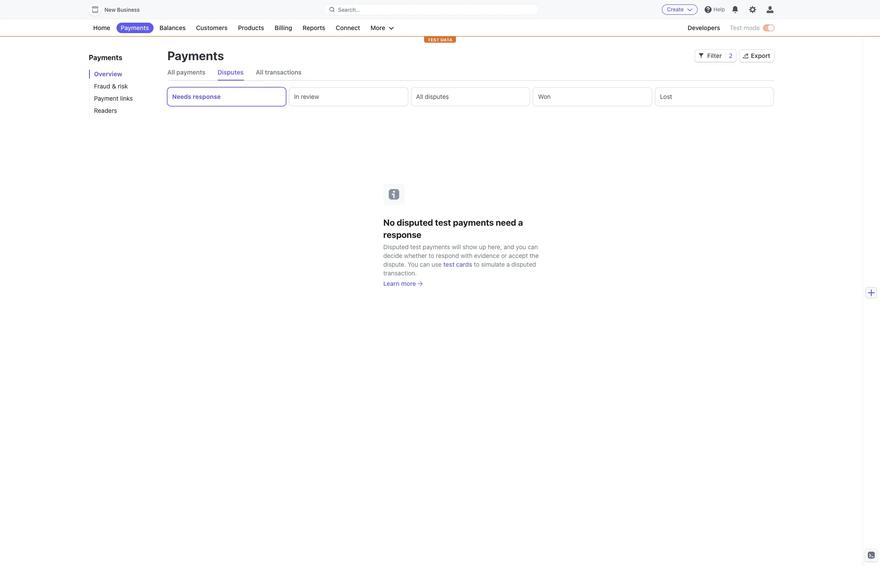 Task type: describe. For each thing, give the bounding box(es) containing it.
learn
[[383, 280, 400, 287]]

lost
[[660, 93, 672, 100]]

to inside to simulate a disputed transaction.
[[474, 261, 480, 268]]

0 horizontal spatial can
[[420, 261, 430, 268]]

tab list containing needs response
[[167, 88, 774, 106]]

decide
[[383, 252, 402, 259]]

learn more
[[383, 280, 416, 287]]

fraud & risk
[[94, 82, 128, 90]]

2
[[729, 52, 733, 59]]

disputed
[[383, 243, 409, 251]]

all for all transactions
[[256, 69, 263, 76]]

evidence
[[474, 252, 500, 259]]

more button
[[366, 23, 399, 33]]

payments link
[[116, 23, 153, 33]]

payment links
[[94, 95, 133, 102]]

help
[[714, 6, 725, 13]]

the
[[530, 252, 539, 259]]

or
[[501, 252, 507, 259]]

response inside "button"
[[193, 93, 221, 100]]

svg image
[[699, 53, 704, 59]]

dispute.
[[383, 261, 406, 268]]

accept
[[509, 252, 528, 259]]

business
[[117, 7, 140, 13]]

readers
[[94, 107, 117, 114]]

transaction.
[[383, 270, 417, 277]]

cards
[[456, 261, 472, 268]]

help button
[[702, 3, 729, 17]]

billing link
[[270, 23, 297, 33]]

will
[[452, 243, 461, 251]]

disputes
[[425, 93, 449, 100]]

export
[[751, 52, 771, 59]]

reports
[[303, 24, 325, 31]]

test inside no disputed test payments need a response
[[435, 218, 451, 228]]

overview link
[[89, 70, 159, 79]]

use
[[432, 261, 442, 268]]

all payments
[[167, 69, 205, 76]]

test cards
[[443, 261, 472, 268]]

respond
[[436, 252, 459, 259]]

more
[[401, 280, 416, 287]]

a inside no disputed test payments need a response
[[518, 218, 523, 228]]

you
[[516, 243, 526, 251]]

notifications image
[[732, 6, 739, 13]]

all for all payments
[[167, 69, 175, 76]]

filter
[[707, 52, 722, 59]]

mode
[[744, 24, 760, 31]]

export button
[[740, 50, 774, 62]]

overview
[[94, 70, 122, 78]]

connect link
[[331, 23, 365, 33]]

links
[[120, 95, 133, 102]]

all for all disputes
[[416, 93, 423, 100]]

all transactions link
[[256, 65, 302, 80]]

balances
[[160, 24, 186, 31]]

need
[[496, 218, 516, 228]]

products link
[[234, 23, 269, 33]]

needs response button
[[167, 88, 286, 106]]

all disputes button
[[411, 88, 530, 106]]

to simulate a disputed transaction.
[[383, 261, 536, 277]]

in
[[294, 93, 299, 100]]

new
[[105, 7, 116, 13]]

up
[[479, 243, 486, 251]]

billing
[[275, 24, 292, 31]]

and
[[504, 243, 514, 251]]

new business button
[[89, 3, 148, 16]]

customers link
[[192, 23, 232, 33]]

risk
[[118, 82, 128, 90]]

in review
[[294, 93, 319, 100]]

disputes
[[218, 69, 244, 76]]

developers link
[[684, 23, 725, 33]]

payments inside disputed test payments will show up here, and you can decide whether to respond with evidence or accept the dispute. you can use
[[423, 243, 450, 251]]

lost button
[[656, 88, 774, 106]]

&
[[112, 82, 116, 90]]

with
[[461, 252, 473, 259]]

all payments link
[[167, 65, 205, 80]]

needs
[[172, 93, 191, 100]]

all disputes
[[416, 93, 449, 100]]

needs response
[[172, 93, 221, 100]]

a inside to simulate a disputed transaction.
[[507, 261, 510, 268]]

payment links link
[[89, 94, 159, 103]]



Task type: locate. For each thing, give the bounding box(es) containing it.
0 vertical spatial payments
[[177, 69, 205, 76]]

simulate
[[481, 261, 505, 268]]

tab list
[[167, 65, 774, 81], [167, 88, 774, 106]]

test down respond
[[443, 261, 455, 268]]

no disputed test payments need a response
[[383, 218, 523, 240]]

here,
[[488, 243, 502, 251]]

more
[[371, 24, 385, 31]]

1 horizontal spatial a
[[518, 218, 523, 228]]

no
[[383, 218, 395, 228]]

0 horizontal spatial a
[[507, 261, 510, 268]]

disputed test payments will show up here, and you can decide whether to respond with evidence or accept the dispute. you can use
[[383, 243, 539, 268]]

payments down business at the top left of page
[[121, 24, 149, 31]]

1 vertical spatial a
[[507, 261, 510, 268]]

can
[[528, 243, 538, 251], [420, 261, 430, 268]]

0 vertical spatial test
[[435, 218, 451, 228]]

to inside disputed test payments will show up here, and you can decide whether to respond with evidence or accept the dispute. you can use
[[429, 252, 434, 259]]

all inside button
[[416, 93, 423, 100]]

can up the
[[528, 243, 538, 251]]

payments
[[177, 69, 205, 76], [453, 218, 494, 228], [423, 243, 450, 251]]

payments up all payments
[[167, 48, 224, 63]]

show
[[463, 243, 478, 251]]

test
[[428, 37, 439, 42]]

response up disputed
[[383, 230, 422, 240]]

0 vertical spatial a
[[518, 218, 523, 228]]

won button
[[533, 88, 652, 106]]

fraud
[[94, 82, 110, 90]]

payments inside tab list
[[177, 69, 205, 76]]

0 vertical spatial tab list
[[167, 65, 774, 81]]

test inside disputed test payments will show up here, and you can decide whether to respond with evidence or accept the dispute. you can use
[[410, 243, 421, 251]]

balances link
[[155, 23, 190, 33]]

new business
[[105, 7, 140, 13]]

all transactions
[[256, 69, 302, 76]]

Search… search field
[[324, 4, 539, 15]]

to up use
[[429, 252, 434, 259]]

1 horizontal spatial all
[[256, 69, 263, 76]]

you
[[408, 261, 418, 268]]

1 vertical spatial to
[[474, 261, 480, 268]]

home link
[[89, 23, 115, 33]]

disputed
[[397, 218, 433, 228], [512, 261, 536, 268]]

fraud & risk link
[[89, 82, 159, 91]]

all left 'transactions'
[[256, 69, 263, 76]]

payment
[[94, 95, 119, 102]]

disputes link
[[218, 65, 244, 80]]

products
[[238, 24, 264, 31]]

test
[[730, 24, 742, 31]]

disputed down accept
[[512, 261, 536, 268]]

test
[[435, 218, 451, 228], [410, 243, 421, 251], [443, 261, 455, 268]]

0 vertical spatial response
[[193, 93, 221, 100]]

2 vertical spatial payments
[[423, 243, 450, 251]]

won
[[538, 93, 551, 100]]

payments up show
[[453, 218, 494, 228]]

1 vertical spatial response
[[383, 230, 422, 240]]

1 horizontal spatial payments
[[423, 243, 450, 251]]

to
[[429, 252, 434, 259], [474, 261, 480, 268]]

data
[[441, 37, 453, 42]]

1 vertical spatial tab list
[[167, 88, 774, 106]]

a down or
[[507, 261, 510, 268]]

can left use
[[420, 261, 430, 268]]

all up needs
[[167, 69, 175, 76]]

1 vertical spatial can
[[420, 261, 430, 268]]

test mode
[[730, 24, 760, 31]]

1 horizontal spatial disputed
[[512, 261, 536, 268]]

1 horizontal spatial can
[[528, 243, 538, 251]]

a right the need
[[518, 218, 523, 228]]

disputed inside no disputed test payments need a response
[[397, 218, 433, 228]]

developers
[[688, 24, 720, 31]]

payments
[[121, 24, 149, 31], [167, 48, 224, 63], [89, 54, 122, 62]]

Search… text field
[[324, 4, 539, 15]]

review
[[301, 93, 319, 100]]

1 tab list from the top
[[167, 65, 774, 81]]

2 tab list from the top
[[167, 88, 774, 106]]

reports link
[[298, 23, 330, 33]]

2 horizontal spatial payments
[[453, 218, 494, 228]]

search…
[[338, 6, 360, 13]]

1 horizontal spatial to
[[474, 261, 480, 268]]

create
[[667, 6, 684, 13]]

0 horizontal spatial disputed
[[397, 218, 433, 228]]

test inside the test cards link
[[443, 261, 455, 268]]

payments up overview
[[89, 54, 122, 62]]

1 horizontal spatial response
[[383, 230, 422, 240]]

1 vertical spatial disputed
[[512, 261, 536, 268]]

2 vertical spatial test
[[443, 261, 455, 268]]

readers link
[[89, 107, 159, 115]]

learn more link
[[383, 280, 558, 288]]

test up whether
[[410, 243, 421, 251]]

test data
[[428, 37, 453, 42]]

1 vertical spatial payments
[[453, 218, 494, 228]]

payments up needs response
[[177, 69, 205, 76]]

disputed right no
[[397, 218, 433, 228]]

response
[[193, 93, 221, 100], [383, 230, 422, 240]]

0 horizontal spatial to
[[429, 252, 434, 259]]

0 vertical spatial disputed
[[397, 218, 433, 228]]

tab list containing all payments
[[167, 65, 774, 81]]

disputed inside to simulate a disputed transaction.
[[512, 261, 536, 268]]

payments up respond
[[423, 243, 450, 251]]

whether
[[404, 252, 427, 259]]

1 vertical spatial test
[[410, 243, 421, 251]]

0 horizontal spatial all
[[167, 69, 175, 76]]

test up respond
[[435, 218, 451, 228]]

customers
[[196, 24, 228, 31]]

0 vertical spatial to
[[429, 252, 434, 259]]

a
[[518, 218, 523, 228], [507, 261, 510, 268]]

home
[[93, 24, 110, 31]]

to right cards
[[474, 261, 480, 268]]

test cards link
[[443, 260, 472, 269]]

create button
[[662, 4, 698, 15]]

0 vertical spatial can
[[528, 243, 538, 251]]

response right needs
[[193, 93, 221, 100]]

response inside no disputed test payments need a response
[[383, 230, 422, 240]]

all left disputes
[[416, 93, 423, 100]]

transactions
[[265, 69, 302, 76]]

payments inside no disputed test payments need a response
[[453, 218, 494, 228]]

2 horizontal spatial all
[[416, 93, 423, 100]]

0 horizontal spatial payments
[[177, 69, 205, 76]]

0 horizontal spatial response
[[193, 93, 221, 100]]

connect
[[336, 24, 360, 31]]



Task type: vqa. For each thing, say whether or not it's contained in the screenshot.
All disputes's ALL
yes



